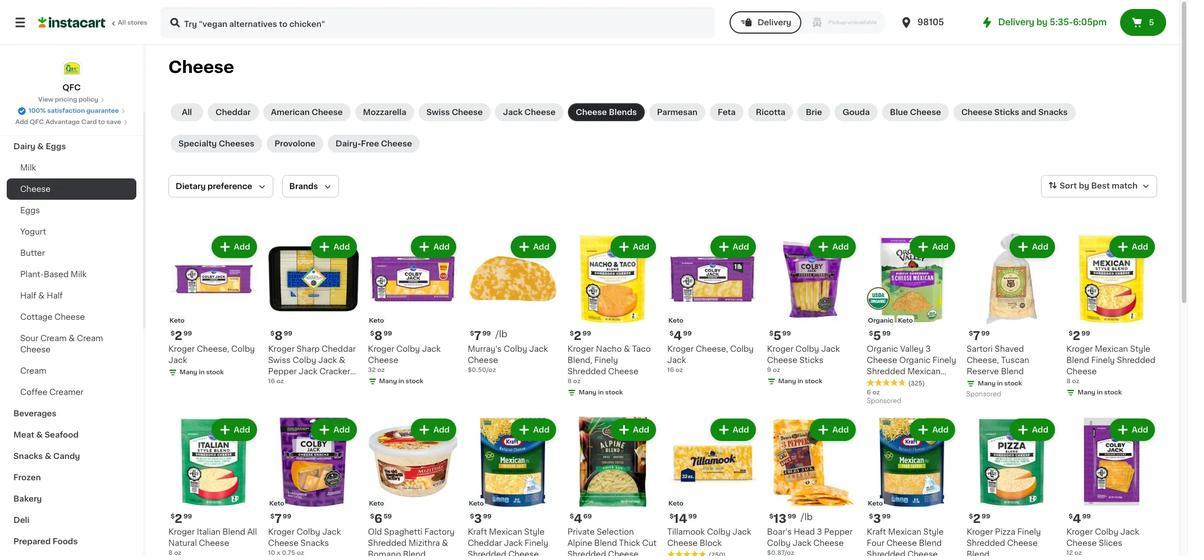 Task type: vqa. For each thing, say whether or not it's contained in the screenshot.


Task type: describe. For each thing, give the bounding box(es) containing it.
6 oz
[[867, 390, 880, 396]]

$ 4 99 for kroger colby jack cheese slices
[[1069, 513, 1091, 525]]

6 inside product group
[[374, 513, 383, 525]]

meat
[[13, 431, 34, 439]]

$ up sartori on the bottom of the page
[[969, 331, 973, 337]]

organic keto
[[868, 318, 913, 324]]

view pricing policy link
[[38, 95, 105, 104]]

& left candy
[[45, 453, 51, 460]]

half & half
[[20, 292, 63, 300]]

cheese inside kraft mexican style cheddar jack finely shredded cheese
[[509, 551, 539, 556]]

cheese inside cheese sticks and snacks link
[[962, 108, 993, 116]]

sticks inside "kroger colby jack cheese sticks 9 oz"
[[800, 356, 824, 364]]

pepper inside kroger sharp cheddar swiss colby jack & pepper jack cracker cuts
[[268, 368, 297, 376]]

$ up blend,
[[570, 331, 574, 337]]

thick
[[619, 539, 641, 547]]

99 up kroger colby jack cheese 32 oz
[[384, 331, 392, 337]]

cheese inside sour cream & cream cheese
[[20, 346, 51, 354]]

$ 8 99 for kroger sharp cheddar swiss colby jack & pepper jack cracker cuts
[[271, 330, 293, 342]]

cheese inside kroger nacho & taco blend, finely shredded cheese 8 oz
[[608, 368, 639, 376]]

boar's
[[767, 528, 792, 536]]

$ 4 69
[[570, 513, 592, 525]]

all for all stores
[[118, 20, 126, 26]]

6:05pm
[[1074, 18, 1107, 26]]

boar's head 3 pepper colby jack cheese $0.87/oz
[[767, 528, 853, 556]]

cheese, inside "sartori shaved cheese, tuscan reserve blend"
[[967, 356, 1000, 364]]

organic for organic keto
[[868, 318, 894, 324]]

colby inside kroger colby jack cheese 32 oz
[[397, 345, 420, 353]]

spaghetti
[[384, 528, 423, 536]]

cheddar inside kraft mexican style cheddar jack finely shredded cheese
[[468, 539, 502, 547]]

pizza
[[996, 528, 1016, 536]]

keto up kroger colby jack cheese 32 oz
[[369, 318, 384, 324]]

keto up kroger cheese, colby jack
[[170, 318, 185, 324]]

shredded inside 'old spaghetti factory shredded mizithra & romano blend'
[[368, 539, 407, 547]]

many in stock for kroger colby jack cheese sticks
[[779, 378, 823, 385]]

jack inside the kroger colby jack cheese snacks 10 x 0.75 oz
[[322, 528, 341, 536]]

5 button
[[1121, 9, 1167, 36]]

jack cheese link
[[495, 103, 564, 121]]

0 vertical spatial 6
[[867, 390, 871, 396]]

colby inside the kroger colby jack cheese snacks 10 x 0.75 oz
[[297, 528, 320, 536]]

all for all
[[182, 108, 192, 116]]

99 up blend,
[[583, 331, 591, 337]]

prepared foods link
[[7, 531, 136, 553]]

qfc logo image
[[61, 58, 82, 80]]

lists
[[31, 39, 51, 47]]

16 inside kroger cheese, colby jack 16 oz
[[668, 367, 674, 373]]

99 up natural
[[184, 514, 192, 520]]

finely inside kroger pizza finely shredded cheese blend
[[1018, 528, 1042, 536]]

four
[[867, 539, 885, 547]]

in for kroger colby jack cheese
[[399, 378, 404, 385]]

1 vertical spatial milk
[[71, 271, 87, 279]]

colby inside kroger colby jack cheese slices 12 oz
[[1095, 528, 1119, 536]]

many in stock for kroger nacho & taco blend, finely shredded cheese
[[579, 390, 623, 396]]

2 vertical spatial organic
[[900, 356, 931, 364]]

to
[[98, 119, 105, 125]]

cheese inside cheese blends link
[[576, 108, 607, 116]]

shredded inside kraft mexican style cheddar jack finely shredded cheese
[[468, 551, 507, 556]]

16 oz
[[268, 378, 284, 385]]

blend,
[[568, 356, 593, 364]]

cheddar inside kroger sharp cheddar swiss colby jack & pepper jack cracker cuts
[[322, 345, 356, 353]]

swiss cheese
[[427, 108, 483, 116]]

keto up kraft mexican style cheddar jack finely shredded cheese
[[469, 501, 484, 507]]

old spaghetti factory shredded mizithra & romano blend
[[368, 528, 455, 556]]

99 up sartori on the bottom of the page
[[982, 331, 990, 337]]

preference
[[208, 182, 252, 190]]

keto up four
[[868, 501, 883, 507]]

$ 2 99 for kroger pizza finely shredded cheese blend
[[969, 513, 991, 525]]

style for finely
[[525, 528, 545, 536]]

in down reserve
[[998, 381, 1003, 387]]

0 horizontal spatial snacks
[[13, 453, 43, 460]]

shredded inside 'private selection alpine blend thick cut shredded cheese'
[[568, 551, 606, 556]]

mexican for kroger mexican style blend finely shredded cheese 8 oz
[[1095, 345, 1129, 353]]

$ up kraft mexican style cheddar jack finely shredded cheese
[[470, 514, 474, 520]]

meat & seafood link
[[7, 424, 136, 446]]

1 horizontal spatial eggs
[[46, 143, 66, 150]]

$ up kroger pizza finely shredded cheese blend
[[969, 514, 973, 520]]

$ inside $ 13 99
[[770, 514, 774, 520]]

kroger sharp cheddar swiss colby jack & pepper jack cracker cuts
[[268, 345, 356, 387]]

instacart logo image
[[38, 16, 106, 29]]

best match
[[1092, 182, 1138, 190]]

plant-based milk link
[[7, 264, 136, 285]]

$ up kroger cheese, colby jack 16 oz
[[670, 331, 674, 337]]

kroger for kroger colby jack cheese 32 oz
[[368, 345, 395, 353]]

advantage
[[45, 119, 80, 125]]

many in stock down kroger cheese, colby jack
[[180, 369, 224, 376]]

kroger for kroger sharp cheddar swiss colby jack & pepper jack cracker cuts
[[268, 345, 295, 353]]

jack inside "kroger colby jack cheese sticks 9 oz"
[[822, 345, 840, 353]]

american cheese
[[271, 108, 343, 116]]

cheese inside swiss cheese link
[[452, 108, 483, 116]]

coffee creamer link
[[7, 382, 136, 403]]

$ down organic keto
[[870, 331, 874, 337]]

many down reserve
[[978, 381, 996, 387]]

thanksgiving link
[[7, 93, 136, 115]]

milk link
[[7, 157, 136, 179]]

shaved
[[995, 345, 1025, 353]]

$ inside "element"
[[470, 331, 474, 337]]

99 up kroger sharp cheddar swiss colby jack & pepper jack cracker cuts
[[284, 331, 293, 337]]

cheese inside dairy-free cheese link
[[381, 140, 412, 148]]

brands button
[[282, 175, 339, 198]]

italian
[[197, 528, 221, 536]]

organic valley 3 cheese organic finely shredded mexican cheese blend
[[867, 345, 957, 387]]

style for shredded
[[1131, 345, 1151, 353]]

parmesan link
[[650, 103, 706, 121]]

5 inside button
[[1149, 19, 1155, 26]]

cheese inside cheese "link"
[[20, 185, 51, 193]]

reserve
[[967, 368, 1000, 376]]

$ up four
[[870, 514, 874, 520]]

$ 13 99
[[770, 513, 797, 525]]

$ 2 99 for kroger nacho & taco blend, finely shredded cheese
[[570, 330, 591, 342]]

3 inside organic valley 3 cheese organic finely shredded mexican cheese blend
[[926, 345, 931, 353]]

seafood
[[45, 431, 79, 439]]

american
[[271, 108, 310, 116]]

$ 8 99 for kroger colby jack cheese
[[370, 330, 392, 342]]

all inside kroger italian blend all natural cheese 8 oz
[[247, 528, 257, 536]]

7 for sartori shaved cheese, tuscan reserve blend
[[973, 330, 981, 342]]

oz inside the kroger colby jack cheese snacks 10 x 0.75 oz
[[297, 550, 304, 556]]

half & half link
[[7, 285, 136, 307]]

product group containing 13
[[767, 417, 858, 556]]

7 inside $7.99 per pound "element"
[[474, 330, 481, 342]]

cheese inside tillamook colby jack cheese block
[[668, 539, 698, 547]]

8 inside kroger mexican style blend finely shredded cheese 8 oz
[[1067, 378, 1071, 385]]

$0.50/oz
[[468, 367, 496, 373]]

mexican for kraft mexican style cheddar jack finely shredded cheese
[[489, 528, 523, 536]]

dietary preference
[[176, 182, 252, 190]]

delivery for delivery
[[758, 19, 792, 26]]

cream link
[[7, 360, 136, 382]]

$ up 32
[[370, 331, 374, 337]]

blend inside 'private selection alpine blend thick cut shredded cheese'
[[595, 539, 617, 547]]

cheese inside "kroger colby jack cheese sticks 9 oz"
[[767, 356, 798, 364]]

produce
[[13, 121, 48, 129]]

jack inside murray's colby jack cheese $0.50/oz
[[530, 345, 548, 353]]

cheese inside jack cheese link
[[525, 108, 556, 116]]

dairy & eggs link
[[7, 136, 136, 157]]

colby inside kroger cheese, colby jack
[[231, 345, 255, 353]]

oz inside kroger cheese, colby jack 16 oz
[[676, 367, 683, 373]]

$ up 16 oz
[[271, 331, 275, 337]]

beverages
[[13, 410, 56, 418]]

/lb for 13
[[801, 512, 813, 521]]

2 horizontal spatial snacks
[[1039, 108, 1068, 116]]

butter
[[20, 249, 45, 257]]

yogurt
[[20, 228, 46, 236]]

cheese inside boar's head 3 pepper colby jack cheese $0.87/oz
[[814, 539, 844, 547]]

shredded inside kroger pizza finely shredded cheese blend
[[967, 539, 1006, 547]]

colby inside kroger sharp cheddar swiss colby jack & pepper jack cracker cuts
[[293, 356, 316, 364]]

slices
[[1099, 539, 1123, 547]]

4 for kroger cheese, colby jack
[[674, 330, 682, 342]]

$ 2 99 for kroger italian blend all natural cheese
[[171, 513, 192, 525]]

swiss inside kroger sharp cheddar swiss colby jack & pepper jack cracker cuts
[[268, 356, 291, 364]]

stock down tuscan
[[1005, 381, 1023, 387]]

& inside kroger sharp cheddar swiss colby jack & pepper jack cracker cuts
[[339, 356, 346, 364]]

5:35-
[[1050, 18, 1074, 26]]

3 up four
[[874, 513, 881, 525]]

Best match Sort by field
[[1042, 175, 1158, 198]]

sharp
[[297, 345, 320, 353]]

$ 3 99 for kraft mexican style cheddar jack finely shredded cheese
[[470, 513, 492, 525]]

& inside kroger nacho & taco blend, finely shredded cheese 8 oz
[[624, 345, 630, 353]]

$ up 9
[[770, 331, 774, 337]]

cream down cottage cheese link
[[77, 335, 103, 343]]

99 up four
[[883, 514, 891, 520]]

blend inside kraft mexican style four cheese blend shredded cheese
[[919, 539, 942, 547]]

add qfc advantage card to save
[[15, 119, 121, 125]]

best
[[1092, 182, 1110, 190]]

provolone link
[[267, 135, 323, 153]]

$ up 12
[[1069, 514, 1073, 520]]

many in stock down reserve
[[978, 381, 1023, 387]]

private
[[568, 528, 595, 536]]

cheese inside 'private selection alpine blend thick cut shredded cheese'
[[608, 551, 639, 556]]

stock for kroger mexican style blend finely shredded cheese
[[1105, 390, 1122, 396]]

murray's colby jack cheese $0.50/oz
[[468, 345, 548, 373]]

$ up kroger cheese, colby jack
[[171, 331, 175, 337]]

$ up kroger mexican style blend finely shredded cheese 8 oz
[[1069, 331, 1073, 337]]

kroger nacho & taco blend, finely shredded cheese 8 oz
[[568, 345, 651, 385]]

shredded inside kroger mexican style blend finely shredded cheese 8 oz
[[1117, 356, 1156, 364]]

jack inside boar's head 3 pepper colby jack cheese $0.87/oz
[[793, 539, 812, 547]]

blue cheese
[[890, 108, 942, 116]]

qfc link
[[61, 58, 82, 93]]

$ 5 99 for kroger colby jack cheese sticks
[[770, 330, 791, 342]]

old
[[368, 528, 382, 536]]

shredded inside organic valley 3 cheese organic finely shredded mexican cheese blend
[[867, 368, 906, 376]]

cheese inside kroger pizza finely shredded cheese blend
[[1008, 539, 1038, 547]]

jack inside kraft mexican style cheddar jack finely shredded cheese
[[504, 539, 523, 547]]

$ 2 99 for kroger cheese, colby jack
[[171, 330, 192, 342]]

mizithra
[[409, 539, 440, 547]]

colby inside murray's colby jack cheese $0.50/oz
[[504, 345, 528, 353]]

keto up kroger cheese, colby jack 16 oz
[[669, 318, 684, 324]]

recipes link
[[7, 72, 136, 93]]

100% satisfaction guarantee button
[[17, 104, 126, 116]]

99 inside $ 13 99
[[788, 514, 797, 520]]

kroger for kroger colby jack cheese snacks 10 x 0.75 oz
[[268, 528, 295, 536]]

$ 5 99 for organic valley 3 cheese organic finely shredded mexican cheese blend
[[870, 330, 891, 342]]

oz inside kroger colby jack cheese 32 oz
[[378, 367, 385, 373]]

jack inside kroger colby jack cheese slices 12 oz
[[1121, 528, 1140, 536]]

$ inside $ 14 99
[[670, 514, 674, 520]]

shredded inside kroger nacho & taco blend, finely shredded cheese 8 oz
[[568, 368, 606, 376]]

cream up coffee in the left of the page
[[20, 367, 46, 375]]

sartori shaved cheese, tuscan reserve blend
[[967, 345, 1030, 376]]

blend inside organic valley 3 cheese organic finely shredded mexican cheese blend
[[900, 379, 923, 387]]

brie link
[[798, 103, 831, 121]]

many down kroger cheese, colby jack
[[180, 369, 197, 376]]

99 down organic keto
[[883, 331, 891, 337]]

many in stock for kroger colby jack cheese
[[379, 378, 424, 385]]

99 inside $7.99 per pound "element"
[[483, 331, 491, 337]]

& inside 'old spaghetti factory shredded mizithra & romano blend'
[[442, 539, 448, 547]]

factory
[[425, 528, 455, 536]]

99 up kroger pizza finely shredded cheese blend
[[982, 514, 991, 520]]

sour cream & cream cheese link
[[7, 328, 136, 360]]

in for kroger mexican style blend finely shredded cheese
[[1097, 390, 1103, 396]]

cheese blends link
[[568, 103, 645, 121]]

kroger mexican style blend finely shredded cheese 8 oz
[[1067, 345, 1156, 385]]

colby inside boar's head 3 pepper colby jack cheese $0.87/oz
[[767, 539, 791, 547]]

colby inside tillamook colby jack cheese block
[[707, 528, 731, 536]]

cheese inside kroger italian blend all natural cheese 8 oz
[[199, 539, 229, 547]]

kroger cheese, colby jack
[[168, 345, 255, 364]]

jack inside tillamook colby jack cheese block
[[733, 528, 752, 536]]

view pricing policy
[[38, 97, 98, 103]]

Search field
[[162, 8, 714, 37]]

kroger italian blend all natural cheese 8 oz
[[168, 528, 257, 556]]

99 up kraft mexican style cheddar jack finely shredded cheese
[[483, 514, 492, 520]]

2 for kroger pizza finely shredded cheese blend
[[973, 513, 981, 525]]

99 up kroger mexican style blend finely shredded cheese 8 oz
[[1082, 331, 1091, 337]]

99 up the kroger colby jack cheese snacks 10 x 0.75 oz
[[283, 514, 291, 520]]



Task type: locate. For each thing, give the bounding box(es) containing it.
0 horizontal spatial $ 8 99
[[271, 330, 293, 342]]

gouda link
[[835, 103, 878, 121]]

by inside field
[[1079, 182, 1090, 190]]

sponsored badge image
[[967, 392, 1001, 398], [867, 398, 901, 405]]

free
[[361, 140, 379, 148]]

0 vertical spatial pepper
[[268, 368, 297, 376]]

blend
[[1067, 356, 1090, 364], [1002, 368, 1024, 376], [900, 379, 923, 387], [223, 528, 245, 536], [919, 539, 942, 547], [595, 539, 617, 547], [403, 551, 426, 556], [967, 551, 990, 556]]

cottage cheese link
[[7, 307, 136, 328]]

organic for organic valley 3 cheese organic finely shredded mexican cheese blend
[[867, 345, 899, 353]]

cheese sticks and snacks link
[[954, 103, 1076, 121]]

& up cracker
[[339, 356, 346, 364]]

0 horizontal spatial all
[[118, 20, 126, 26]]

delivery for delivery by 5:35-6:05pm
[[999, 18, 1035, 26]]

kroger for kroger cheese, colby jack 16 oz
[[668, 345, 694, 353]]

1 half from the left
[[20, 292, 36, 300]]

$ 7 99 inside $7.99 per pound "element"
[[470, 330, 491, 342]]

1 $ 3 99 from the left
[[470, 513, 492, 525]]

kraft up four
[[867, 528, 887, 536]]

style inside kraft mexican style cheddar jack finely shredded cheese
[[525, 528, 545, 536]]

sort
[[1060, 182, 1078, 190]]

0 vertical spatial organic
[[868, 318, 894, 324]]

organic left valley
[[867, 345, 899, 353]]

1 vertical spatial qfc
[[30, 119, 44, 125]]

1 horizontal spatial $ 4 99
[[1069, 513, 1091, 525]]

&
[[37, 143, 44, 150], [38, 292, 45, 300], [69, 335, 75, 343], [624, 345, 630, 353], [339, 356, 346, 364], [36, 431, 43, 439], [45, 453, 51, 460], [442, 539, 448, 547]]

2 horizontal spatial cheese,
[[967, 356, 1000, 364]]

parmesan
[[657, 108, 698, 116]]

0 horizontal spatial swiss
[[268, 356, 291, 364]]

0 horizontal spatial 16
[[268, 378, 275, 385]]

1 horizontal spatial cheddar
[[322, 345, 356, 353]]

1 vertical spatial /lb
[[801, 512, 813, 521]]

0 horizontal spatial $ 5 99
[[770, 330, 791, 342]]

2 $ 8 99 from the left
[[370, 330, 392, 342]]

kraft for kraft mexican style four cheese blend shredded cheese
[[867, 528, 887, 536]]

oz inside kroger nacho & taco blend, finely shredded cheese 8 oz
[[573, 378, 581, 385]]

6
[[867, 390, 871, 396], [374, 513, 383, 525]]

$ 4 99 for kroger cheese, colby jack
[[670, 330, 692, 342]]

bakery
[[13, 495, 42, 503]]

& inside sour cream & cream cheese
[[69, 335, 75, 343]]

dairy-
[[336, 140, 361, 148]]

many for kroger colby jack cheese sticks
[[779, 378, 796, 385]]

1 horizontal spatial /lb
[[801, 512, 813, 521]]

pricing
[[55, 97, 77, 103]]

2 horizontal spatial cheddar
[[468, 539, 502, 547]]

3 inside boar's head 3 pepper colby jack cheese $0.87/oz
[[817, 528, 823, 536]]

99 right 13
[[788, 514, 797, 520]]

kroger inside kroger cheese, colby jack
[[168, 345, 195, 353]]

1 vertical spatial swiss
[[268, 356, 291, 364]]

0 horizontal spatial half
[[20, 292, 36, 300]]

in for kroger nacho & taco blend, finely shredded cheese
[[598, 390, 604, 396]]

deli
[[13, 517, 29, 524]]

1 horizontal spatial style
[[924, 528, 944, 536]]

0 vertical spatial cheddar
[[216, 108, 251, 116]]

save
[[106, 119, 121, 125]]

0 horizontal spatial /lb
[[496, 329, 508, 338]]

blend inside kroger pizza finely shredded cheese blend
[[967, 551, 990, 556]]

1 horizontal spatial by
[[1079, 182, 1090, 190]]

$ 3 99 up kraft mexican style cheddar jack finely shredded cheese
[[470, 513, 492, 525]]

qfc inside qfc link
[[62, 84, 81, 92]]

cheese inside kroger mexican style blend finely shredded cheese 8 oz
[[1067, 368, 1097, 376]]

pepper inside boar's head 3 pepper colby jack cheese $0.87/oz
[[825, 528, 853, 536]]

8 inside kroger nacho & taco blend, finely shredded cheese 8 oz
[[568, 378, 572, 385]]

& down factory
[[442, 539, 448, 547]]

cheese sticks and snacks
[[962, 108, 1068, 116]]

1 horizontal spatial half
[[47, 292, 63, 300]]

stock for kroger colby jack cheese sticks
[[805, 378, 823, 385]]

$ 4 99
[[670, 330, 692, 342], [1069, 513, 1091, 525]]

1 kraft from the left
[[468, 528, 487, 536]]

0 vertical spatial snacks
[[1039, 108, 1068, 116]]

kroger inside kroger colby jack cheese slices 12 oz
[[1067, 528, 1093, 536]]

dairy-free cheese link
[[328, 135, 420, 153]]

1 horizontal spatial 4
[[674, 330, 682, 342]]

finely inside kroger nacho & taco blend, finely shredded cheese 8 oz
[[595, 356, 618, 364]]

cheese
[[168, 59, 234, 75], [312, 108, 343, 116], [452, 108, 483, 116], [525, 108, 556, 116], [576, 108, 607, 116], [910, 108, 942, 116], [962, 108, 993, 116], [381, 140, 412, 148], [20, 185, 51, 193], [55, 313, 85, 321], [20, 346, 51, 354], [368, 356, 399, 364], [468, 356, 498, 364], [767, 356, 798, 364], [867, 356, 898, 364], [608, 368, 639, 376], [1067, 368, 1097, 376], [867, 379, 898, 387], [199, 539, 229, 547], [268, 539, 299, 547], [668, 539, 698, 547], [814, 539, 844, 547], [887, 539, 917, 547], [1008, 539, 1038, 547], [1067, 539, 1097, 547], [509, 551, 539, 556], [908, 551, 938, 556], [608, 551, 639, 556]]

many in stock for kroger mexican style blend finely shredded cheese
[[1078, 390, 1122, 396]]

swiss
[[427, 108, 450, 116], [268, 356, 291, 364]]

1 vertical spatial sticks
[[800, 356, 824, 364]]

1 horizontal spatial snacks
[[301, 539, 329, 547]]

blend inside "sartori shaved cheese, tuscan reserve blend"
[[1002, 368, 1024, 376]]

mexican inside organic valley 3 cheese organic finely shredded mexican cheese blend
[[908, 368, 941, 376]]

1 vertical spatial eggs
[[20, 207, 40, 214]]

1 horizontal spatial 6
[[867, 390, 871, 396]]

kroger inside "kroger colby jack cheese sticks 9 oz"
[[767, 345, 794, 353]]

1 horizontal spatial qfc
[[62, 84, 81, 92]]

blends
[[609, 108, 637, 116]]

kroger for kroger nacho & taco blend, finely shredded cheese 8 oz
[[568, 345, 594, 353]]

1 $ 8 99 from the left
[[271, 330, 293, 342]]

keto up the kroger colby jack cheese snacks 10 x 0.75 oz
[[269, 501, 284, 507]]

1 horizontal spatial sponsored badge image
[[967, 392, 1001, 398]]

cheese inside american cheese link
[[312, 108, 343, 116]]

98105 button
[[900, 7, 967, 38]]

& up cottage
[[38, 292, 45, 300]]

stock for kroger nacho & taco blend, finely shredded cheese
[[606, 390, 623, 396]]

$ left 69
[[570, 514, 574, 520]]

0 vertical spatial qfc
[[62, 84, 81, 92]]

by
[[1037, 18, 1048, 26], [1079, 182, 1090, 190]]

1 horizontal spatial $ 7 99
[[470, 330, 491, 342]]

0 horizontal spatial eggs
[[20, 207, 40, 214]]

1 horizontal spatial milk
[[71, 271, 87, 279]]

qfc inside add qfc advantage card to save link
[[30, 119, 44, 125]]

4 for private selection alpine blend thick cut shredded cheese
[[574, 513, 583, 525]]

0 vertical spatial all
[[118, 20, 126, 26]]

0 horizontal spatial 6
[[374, 513, 383, 525]]

1 horizontal spatial $ 5 99
[[870, 330, 891, 342]]

$ up the boar's
[[770, 514, 774, 520]]

1 horizontal spatial kraft
[[867, 528, 887, 536]]

0 vertical spatial milk
[[20, 164, 36, 172]]

creamer
[[49, 389, 84, 396]]

2 vertical spatial cheddar
[[468, 539, 502, 547]]

2 $ 5 99 from the left
[[870, 330, 891, 342]]

kraft inside kraft mexican style cheddar jack finely shredded cheese
[[468, 528, 487, 536]]

mozzarella link
[[355, 103, 414, 121]]

$ 5 99 down organic keto
[[870, 330, 891, 342]]

delivery inside button
[[758, 19, 792, 26]]

mexican inside kraft mexican style four cheese blend shredded cheese
[[889, 528, 922, 536]]

1 horizontal spatial 5
[[874, 330, 882, 342]]

0 horizontal spatial kraft
[[468, 528, 487, 536]]

product group
[[168, 234, 259, 379], [268, 234, 359, 387], [368, 234, 459, 388], [468, 234, 559, 375], [568, 234, 659, 400], [668, 234, 758, 375], [767, 234, 858, 388], [867, 234, 958, 408], [967, 234, 1058, 401], [1067, 234, 1158, 400], [168, 417, 259, 556], [268, 417, 359, 556], [368, 417, 459, 556], [468, 417, 559, 556], [568, 417, 659, 556], [668, 417, 758, 556], [767, 417, 858, 556], [867, 417, 958, 556], [967, 417, 1058, 556], [1067, 417, 1158, 556]]

2 half from the left
[[47, 292, 63, 300]]

shredded
[[1117, 356, 1156, 364], [867, 368, 906, 376], [568, 368, 606, 376], [368, 539, 407, 547], [967, 539, 1006, 547], [468, 551, 507, 556], [867, 551, 906, 556], [568, 551, 606, 556]]

lists link
[[7, 31, 136, 54]]

/lb inside $7.99 per pound "element"
[[496, 329, 508, 338]]

$ up '10'
[[271, 514, 275, 520]]

2 horizontal spatial $ 7 99
[[969, 330, 990, 342]]

blue cheese link
[[883, 103, 949, 121]]

in down kroger nacho & taco blend, finely shredded cheese 8 oz
[[598, 390, 604, 396]]

1 horizontal spatial 7
[[474, 330, 481, 342]]

1 vertical spatial sponsored badge image
[[867, 398, 901, 405]]

1 vertical spatial cheddar
[[322, 345, 356, 353]]

1 horizontal spatial pepper
[[825, 528, 853, 536]]

kroger inside kroger colby jack cheese 32 oz
[[368, 345, 395, 353]]

1 horizontal spatial cheese,
[[696, 345, 729, 353]]

by left 5:35-
[[1037, 18, 1048, 26]]

/lb
[[496, 329, 508, 338], [801, 512, 813, 521]]

2 for kroger mexican style blend finely shredded cheese
[[1073, 330, 1081, 342]]

1 $ 5 99 from the left
[[770, 330, 791, 342]]

kroger
[[168, 345, 195, 353], [268, 345, 295, 353], [368, 345, 395, 353], [668, 345, 694, 353], [767, 345, 794, 353], [568, 345, 594, 353], [1067, 345, 1093, 353], [168, 528, 195, 536], [268, 528, 295, 536], [967, 528, 994, 536], [1067, 528, 1093, 536]]

milk down dairy
[[20, 164, 36, 172]]

$ 2 99 up kroger pizza finely shredded cheese blend
[[969, 513, 991, 525]]

kroger inside kroger sharp cheddar swiss colby jack & pepper jack cracker cuts
[[268, 345, 295, 353]]

2
[[175, 330, 182, 342], [574, 330, 582, 342], [1073, 330, 1081, 342], [175, 513, 182, 525], [973, 513, 981, 525]]

finely
[[933, 356, 957, 364], [595, 356, 618, 364], [1092, 356, 1115, 364], [1018, 528, 1042, 536], [525, 539, 549, 547]]

stores
[[127, 20, 147, 26]]

1 vertical spatial organic
[[867, 345, 899, 353]]

3 up kraft mexican style cheddar jack finely shredded cheese
[[474, 513, 482, 525]]

2 horizontal spatial 7
[[973, 330, 981, 342]]

cheese inside murray's colby jack cheese $0.50/oz
[[468, 356, 498, 364]]

1 vertical spatial all
[[182, 108, 192, 116]]

provolone
[[275, 140, 316, 148]]

kroger for kroger colby jack cheese sticks 9 oz
[[767, 345, 794, 353]]

in down kroger cheese, colby jack
[[199, 369, 205, 376]]

product group containing 14
[[668, 417, 758, 556]]

100%
[[29, 108, 46, 114]]

cheddar link
[[208, 103, 259, 121]]

kraft mexican style four cheese blend shredded cheese
[[867, 528, 944, 556]]

all link
[[171, 103, 203, 121]]

style for blend
[[924, 528, 944, 536]]

cheese link
[[7, 179, 136, 200]]

many for kroger mexican style blend finely shredded cheese
[[1078, 390, 1096, 396]]

foods
[[53, 538, 78, 546]]

5
[[1149, 19, 1155, 26], [774, 330, 782, 342], [874, 330, 882, 342]]

0 vertical spatial /lb
[[496, 329, 508, 338]]

add button
[[213, 237, 256, 257], [312, 237, 356, 257], [412, 237, 456, 257], [512, 237, 555, 257], [612, 237, 655, 257], [712, 237, 755, 257], [812, 237, 855, 257], [911, 237, 955, 257], [1011, 237, 1055, 257], [1111, 237, 1154, 257], [213, 420, 256, 440], [312, 420, 356, 440], [412, 420, 456, 440], [512, 420, 555, 440], [612, 420, 655, 440], [712, 420, 755, 440], [812, 420, 855, 440], [911, 420, 955, 440], [1011, 420, 1055, 440], [1111, 420, 1154, 440]]

0 vertical spatial swiss
[[427, 108, 450, 116]]

$ 7 99 for sartori shaved cheese, tuscan reserve blend
[[969, 330, 990, 342]]

match
[[1112, 182, 1138, 190]]

2 horizontal spatial 4
[[1073, 513, 1082, 525]]

0 horizontal spatial delivery
[[758, 19, 792, 26]]

0 horizontal spatial $ 4 99
[[670, 330, 692, 342]]

0 horizontal spatial sticks
[[800, 356, 824, 364]]

/lb inside $13.99 per pound element
[[801, 512, 813, 521]]

cream down cottage cheese
[[40, 335, 67, 343]]

0 horizontal spatial $ 3 99
[[470, 513, 492, 525]]

cheddar
[[216, 108, 251, 116], [322, 345, 356, 353], [468, 539, 502, 547]]

in for kroger colby jack cheese sticks
[[798, 378, 804, 385]]

finely for kroger nacho & taco blend, finely shredded cheese 8 oz
[[595, 356, 618, 364]]

snacks & candy link
[[7, 446, 136, 467]]

/lb up murray's
[[496, 329, 508, 338]]

half down plant-
[[20, 292, 36, 300]]

delivery
[[999, 18, 1035, 26], [758, 19, 792, 26]]

1 vertical spatial $ 4 99
[[1069, 513, 1091, 525]]

$13.99 per pound element
[[767, 512, 858, 526]]

1 horizontal spatial $ 8 99
[[370, 330, 392, 342]]

colby inside kroger cheese, colby jack 16 oz
[[731, 345, 754, 353]]

tuscan
[[1002, 356, 1030, 364]]

keto up $ 6 59
[[369, 501, 384, 507]]

2 $ 3 99 from the left
[[870, 513, 891, 525]]

all stores
[[118, 20, 147, 26]]

0 horizontal spatial cheddar
[[216, 108, 251, 116]]

0 vertical spatial sponsored badge image
[[967, 392, 1001, 398]]

service type group
[[730, 11, 887, 34]]

0 vertical spatial eggs
[[46, 143, 66, 150]]

mexican for kraft mexican style four cheese blend shredded cheese
[[889, 528, 922, 536]]

qfc down 100%
[[30, 119, 44, 125]]

swiss right mozzarella
[[427, 108, 450, 116]]

5 for kroger colby jack cheese sticks
[[774, 330, 782, 342]]

private selection alpine blend thick cut shredded cheese
[[568, 528, 657, 556]]

x
[[277, 550, 281, 556]]

$ left the 59
[[370, 514, 374, 520]]

cheese inside cottage cheese link
[[55, 313, 85, 321]]

$ 5 99
[[770, 330, 791, 342], [870, 330, 891, 342]]

all up specialty
[[182, 108, 192, 116]]

$ 7 99 up murray's
[[470, 330, 491, 342]]

cream
[[40, 335, 67, 343], [77, 335, 103, 343], [20, 367, 46, 375]]

stock down kroger mexican style blend finely shredded cheese 8 oz
[[1105, 390, 1122, 396]]

0 vertical spatial sticks
[[995, 108, 1020, 116]]

oz inside kroger italian blend all natural cheese 8 oz
[[174, 550, 182, 556]]

keto up 14
[[669, 501, 684, 507]]

$ 2 99
[[171, 330, 192, 342], [570, 330, 591, 342], [1069, 330, 1091, 342], [171, 513, 192, 525], [969, 513, 991, 525]]

by right the sort
[[1079, 182, 1090, 190]]

$ 7 99 up the kroger colby jack cheese snacks 10 x 0.75 oz
[[271, 513, 291, 525]]

stock down kroger cheese, colby jack
[[206, 369, 224, 376]]

eggs
[[46, 143, 66, 150], [20, 207, 40, 214]]

2 up natural
[[175, 513, 182, 525]]

pepper up 16 oz
[[268, 368, 297, 376]]

blend inside 'old spaghetti factory shredded mizithra & romano blend'
[[403, 551, 426, 556]]

finely for kraft mexican style cheddar jack finely shredded cheese
[[525, 539, 549, 547]]

7 for kroger colby jack cheese snacks
[[275, 513, 282, 525]]

$ 7 99 up sartori on the bottom of the page
[[969, 330, 990, 342]]

swiss cheese link
[[419, 103, 491, 121]]

romano
[[368, 551, 401, 556]]

$ up tillamook
[[670, 514, 674, 520]]

$ 7 99 for kroger colby jack cheese snacks
[[271, 513, 291, 525]]

2 for kroger italian blend all natural cheese
[[175, 513, 182, 525]]

finely inside kroger mexican style blend finely shredded cheese 8 oz
[[1092, 356, 1115, 364]]

$7.99 per pound element
[[468, 329, 559, 344]]

$ 4 99 up kroger colby jack cheese slices 12 oz
[[1069, 513, 1091, 525]]

99 up "kroger colby jack cheese sticks 9 oz"
[[783, 331, 791, 337]]

0 horizontal spatial $ 7 99
[[271, 513, 291, 525]]

sponsored badge image for 7
[[967, 392, 1001, 398]]

1 vertical spatial 6
[[374, 513, 383, 525]]

/lb up the head
[[801, 512, 813, 521]]

jack inside kroger cheese, colby jack
[[168, 356, 187, 364]]

specialty cheeses
[[179, 140, 254, 148]]

5 for organic valley 3 cheese organic finely shredded mexican cheese blend
[[874, 330, 882, 342]]

by for delivery
[[1037, 18, 1048, 26]]

None search field
[[161, 7, 715, 38]]

stock for kroger colby jack cheese
[[406, 378, 424, 385]]

all
[[118, 20, 126, 26], [182, 108, 192, 116], [247, 528, 257, 536]]

$ inside $ 4 69
[[570, 514, 574, 520]]

kraft for kraft mexican style cheddar jack finely shredded cheese
[[468, 528, 487, 536]]

bakery link
[[7, 489, 136, 510]]

cheese, for kroger cheese, colby jack 16 oz
[[696, 345, 729, 353]]

kroger for kroger colby jack cheese slices 12 oz
[[1067, 528, 1093, 536]]

item badge image
[[867, 288, 890, 310]]

many for kroger colby jack cheese
[[379, 378, 397, 385]]

keto up valley
[[898, 318, 913, 324]]

eggs down advantage
[[46, 143, 66, 150]]

1 horizontal spatial $ 3 99
[[870, 513, 891, 525]]

in down kroger mexican style blend finely shredded cheese 8 oz
[[1097, 390, 1103, 396]]

cheese inside kroger colby jack cheese 32 oz
[[368, 356, 399, 364]]

specialty
[[179, 140, 217, 148]]

99 up kroger cheese, colby jack
[[184, 331, 192, 337]]

3 down $13.99 per pound element
[[817, 528, 823, 536]]

cheese, inside kroger cheese, colby jack
[[197, 345, 229, 353]]

2 vertical spatial snacks
[[301, 539, 329, 547]]

frozen
[[13, 474, 41, 482]]

all left stores
[[118, 20, 126, 26]]

1 vertical spatial snacks
[[13, 453, 43, 460]]

0 horizontal spatial sponsored badge image
[[867, 398, 901, 405]]

4 up kroger colby jack cheese slices 12 oz
[[1073, 513, 1082, 525]]

kroger for kroger italian blend all natural cheese 8 oz
[[168, 528, 195, 536]]

many for kroger nacho & taco blend, finely shredded cheese
[[579, 390, 597, 396]]

stock down kroger colby jack cheese 32 oz
[[406, 378, 424, 385]]

all inside all link
[[182, 108, 192, 116]]

0 horizontal spatial 7
[[275, 513, 282, 525]]

0 horizontal spatial 4
[[574, 513, 583, 525]]

product group containing 6
[[368, 417, 459, 556]]

by for sort
[[1079, 182, 1090, 190]]

style inside kroger mexican style blend finely shredded cheese 8 oz
[[1131, 345, 1151, 353]]

kroger for kroger pizza finely shredded cheese blend
[[967, 528, 994, 536]]

plant-
[[20, 271, 44, 279]]

3 right valley
[[926, 345, 931, 353]]

in down kroger colby jack cheese 32 oz
[[399, 378, 404, 385]]

many in stock down "kroger colby jack cheese sticks 9 oz"
[[779, 378, 823, 385]]

2 vertical spatial all
[[247, 528, 257, 536]]

finely inside organic valley 3 cheese organic finely shredded mexican cheese blend
[[933, 356, 957, 364]]

oz inside "kroger colby jack cheese sticks 9 oz"
[[773, 367, 781, 373]]

eggs link
[[7, 200, 136, 221]]

and
[[1022, 108, 1037, 116]]

mexican inside kraft mexican style cheddar jack finely shredded cheese
[[489, 528, 523, 536]]

oz inside kroger colby jack cheese slices 12 oz
[[1075, 550, 1082, 556]]

2 kraft from the left
[[867, 528, 887, 536]]

feta
[[718, 108, 736, 116]]

milk
[[20, 164, 36, 172], [71, 271, 87, 279]]

99 inside $ 14 99
[[689, 514, 697, 520]]

2 horizontal spatial all
[[247, 528, 257, 536]]

finely for organic valley 3 cheese organic finely shredded mexican cheese blend
[[933, 356, 957, 364]]

0 horizontal spatial 5
[[774, 330, 782, 342]]

all right italian
[[247, 528, 257, 536]]

2 horizontal spatial 5
[[1149, 19, 1155, 26]]

0 horizontal spatial qfc
[[30, 119, 44, 125]]

many down blend,
[[579, 390, 597, 396]]

1 horizontal spatial all
[[182, 108, 192, 116]]

0.75
[[282, 550, 295, 556]]

2 up blend,
[[574, 330, 582, 342]]

100% satisfaction guarantee
[[29, 108, 119, 114]]

$ 6 59
[[370, 513, 392, 525]]

jack inside kroger cheese, colby jack 16 oz
[[668, 356, 686, 364]]

2 up kroger mexican style blend finely shredded cheese 8 oz
[[1073, 330, 1081, 342]]

in down "kroger colby jack cheese sticks 9 oz"
[[798, 378, 804, 385]]

meat & seafood
[[13, 431, 79, 439]]

69
[[584, 514, 592, 520]]

blend inside kroger italian blend all natural cheese 8 oz
[[223, 528, 245, 536]]

cheese, for kroger cheese, colby jack
[[197, 345, 229, 353]]

kroger inside kroger cheese, colby jack 16 oz
[[668, 345, 694, 353]]

cottage
[[20, 313, 53, 321]]

colby inside "kroger colby jack cheese sticks 9 oz"
[[796, 345, 820, 353]]

kroger for kroger cheese, colby jack
[[168, 345, 195, 353]]

ricotta
[[756, 108, 786, 116]]

oz inside kroger mexican style blend finely shredded cheese 8 oz
[[1073, 378, 1080, 385]]

sponsored badge image for 5
[[867, 398, 901, 405]]

& right meat at the bottom of page
[[36, 431, 43, 439]]

kraft right factory
[[468, 528, 487, 536]]

blend inside kroger mexican style blend finely shredded cheese 8 oz
[[1067, 356, 1090, 364]]

$ 3 99 for kraft mexican style four cheese blend shredded cheese
[[870, 513, 891, 525]]

sartori
[[967, 345, 993, 353]]

2 horizontal spatial style
[[1131, 345, 1151, 353]]

$ 2 99 for kroger mexican style blend finely shredded cheese
[[1069, 330, 1091, 342]]

0 horizontal spatial pepper
[[268, 368, 297, 376]]

many in stock down kroger nacho & taco blend, finely shredded cheese 8 oz
[[579, 390, 623, 396]]

many down kroger mexican style blend finely shredded cheese 8 oz
[[1078, 390, 1096, 396]]

0 horizontal spatial style
[[525, 528, 545, 536]]

2 for kroger cheese, colby jack
[[175, 330, 182, 342]]

keto
[[170, 318, 185, 324], [369, 318, 384, 324], [669, 318, 684, 324], [898, 318, 913, 324], [269, 501, 284, 507], [369, 501, 384, 507], [469, 501, 484, 507], [669, 501, 684, 507], [868, 501, 883, 507]]

4 for kroger colby jack cheese slices
[[1073, 513, 1082, 525]]

32
[[368, 367, 376, 373]]

beverages link
[[7, 403, 136, 424]]

based
[[44, 271, 69, 279]]

kroger inside the kroger colby jack cheese snacks 10 x 0.75 oz
[[268, 528, 295, 536]]

& right dairy
[[37, 143, 44, 150]]

stock down "kroger colby jack cheese sticks 9 oz"
[[805, 378, 823, 385]]

feta link
[[710, 103, 744, 121]]

99 up kroger colby jack cheese slices 12 oz
[[1083, 514, 1091, 520]]

$ 5 99 up "kroger colby jack cheese sticks 9 oz"
[[770, 330, 791, 342]]

1 horizontal spatial swiss
[[427, 108, 450, 116]]

cut
[[643, 539, 657, 547]]

2 for kroger nacho & taco blend, finely shredded cheese
[[574, 330, 582, 342]]

0 vertical spatial by
[[1037, 18, 1048, 26]]

kroger cheese, colby jack 16 oz
[[668, 345, 754, 373]]

swiss up 16 oz
[[268, 356, 291, 364]]

0 vertical spatial 16
[[668, 367, 674, 373]]

sponsored badge image down reserve
[[967, 392, 1001, 398]]

1 vertical spatial pepper
[[825, 528, 853, 536]]

cheese inside kroger colby jack cheese slices 12 oz
[[1067, 539, 1097, 547]]

jack inside kroger colby jack cheese 32 oz
[[422, 345, 441, 353]]

8 inside kroger italian blend all natural cheese 8 oz
[[168, 550, 173, 556]]

shredded inside kraft mexican style four cheese blend shredded cheese
[[867, 551, 906, 556]]

1 horizontal spatial sticks
[[995, 108, 1020, 116]]

1 vertical spatial by
[[1079, 182, 1090, 190]]

kroger colby jack cheese 32 oz
[[368, 345, 441, 373]]

/lb for 7
[[496, 329, 508, 338]]

1 vertical spatial 16
[[268, 378, 275, 385]]

0 horizontal spatial cheese,
[[197, 345, 229, 353]]

cheese, inside kroger cheese, colby jack 16 oz
[[696, 345, 729, 353]]

99 right 14
[[689, 514, 697, 520]]

$ up natural
[[171, 514, 175, 520]]

kroger for kroger mexican style blend finely shredded cheese 8 oz
[[1067, 345, 1093, 353]]

many down "kroger colby jack cheese sticks 9 oz"
[[779, 378, 796, 385]]

0 vertical spatial $ 4 99
[[670, 330, 692, 342]]

head
[[794, 528, 815, 536]]

1 horizontal spatial delivery
[[999, 18, 1035, 26]]

0 horizontal spatial milk
[[20, 164, 36, 172]]

$ inside $ 6 59
[[370, 514, 374, 520]]

99 up kroger cheese, colby jack 16 oz
[[683, 331, 692, 337]]

1 horizontal spatial 16
[[668, 367, 674, 373]]

sort by
[[1060, 182, 1090, 190]]

snacks inside the kroger colby jack cheese snacks 10 x 0.75 oz
[[301, 539, 329, 547]]

8
[[275, 330, 283, 342], [374, 330, 383, 342], [568, 378, 572, 385], [1067, 378, 1071, 385], [168, 550, 173, 556]]

$ 3 99 up four
[[870, 513, 891, 525]]

0 horizontal spatial by
[[1037, 18, 1048, 26]]

$ 2 99 up kroger cheese, colby jack
[[171, 330, 192, 342]]

$ 2 99 up kroger mexican style blend finely shredded cheese 8 oz
[[1069, 330, 1091, 342]]

99 up murray's
[[483, 331, 491, 337]]

finely inside kraft mexican style cheddar jack finely shredded cheese
[[525, 539, 549, 547]]

eggs up "yogurt"
[[20, 207, 40, 214]]

many down kroger colby jack cheese 32 oz
[[379, 378, 397, 385]]

delivery by 5:35-6:05pm
[[999, 18, 1107, 26]]

cheese inside the kroger colby jack cheese snacks 10 x 0.75 oz
[[268, 539, 299, 547]]



